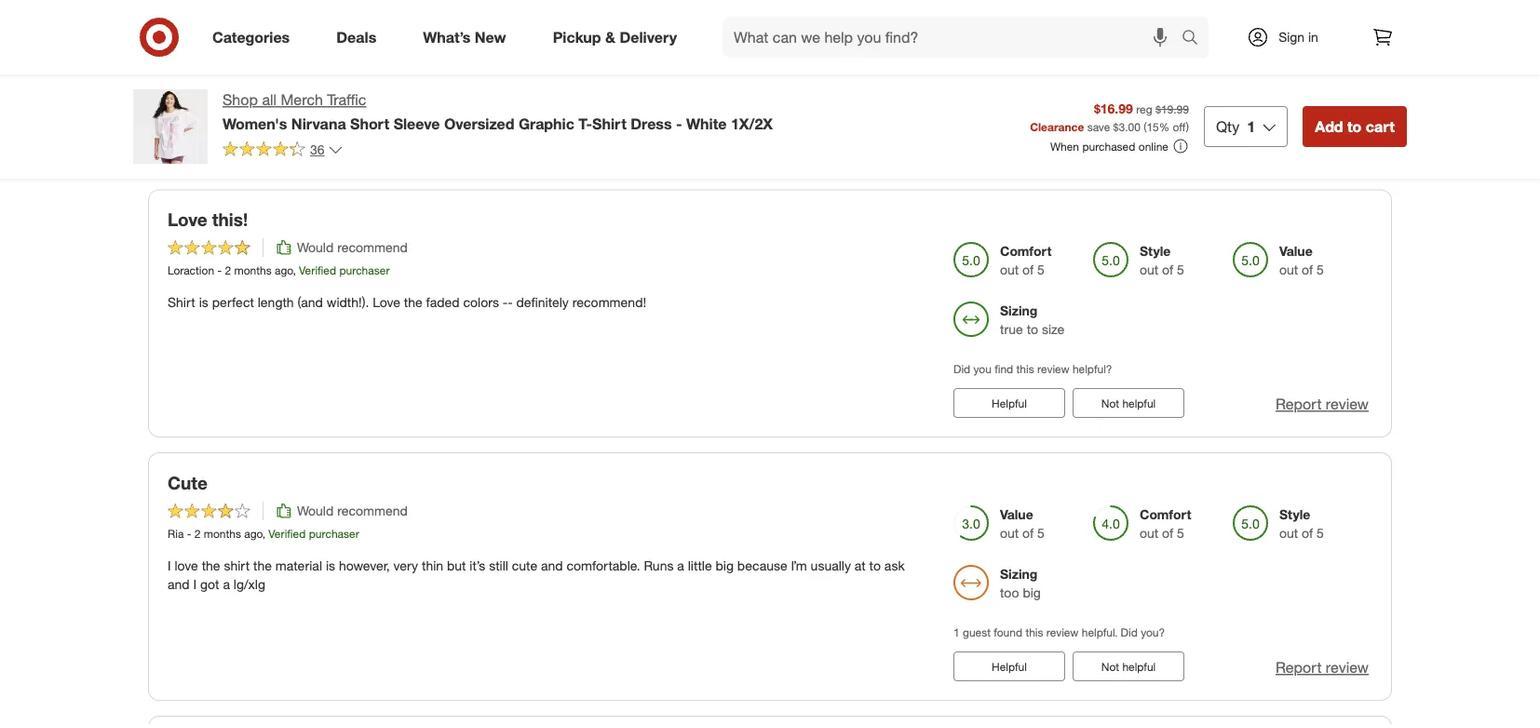 Task type: vqa. For each thing, say whether or not it's contained in the screenshot.
Milano
no



Task type: describe. For each thing, give the bounding box(es) containing it.
%
[[1159, 120, 1170, 134]]

0 vertical spatial style
[[1140, 243, 1171, 259]]

(and
[[298, 295, 323, 311]]

would recommend for cute
[[297, 503, 408, 519]]

comfortable.
[[567, 558, 640, 574]]

shirt
[[224, 558, 250, 574]]

0 horizontal spatial a
[[223, 577, 230, 593]]

guest
[[963, 626, 991, 640]]

purchaser for love this!
[[339, 264, 390, 278]]

sizing for cute
[[1000, 566, 1038, 582]]

cute
[[168, 472, 208, 494]]

1 vertical spatial did
[[1121, 626, 1138, 640]]

36 link
[[223, 140, 343, 162]]

helpful button for love this!
[[954, 389, 1065, 418]]

1 vertical spatial i
[[193, 577, 197, 593]]

0 horizontal spatial i
[[168, 558, 171, 574]]

helpful for love this!
[[992, 396, 1027, 410]]

0 horizontal spatial the
[[202, 558, 220, 574]]

i love the shirt the material is however, very thin but it's still cute and comfortable. runs a little big because i'm usually at to ask and i got a lg/xlg
[[168, 558, 905, 593]]

Verified purchases checkbox
[[1243, 81, 1262, 100]]

report review for cute
[[1276, 659, 1369, 677]]

merch
[[281, 91, 323, 109]]

sign in
[[1279, 29, 1319, 45]]

not for cute
[[1102, 660, 1120, 674]]

pickup & delivery link
[[537, 17, 700, 58]]

faded
[[426, 295, 460, 311]]

qty
[[1216, 117, 1240, 136]]

0 vertical spatial verified
[[1269, 81, 1319, 99]]

cute
[[512, 558, 538, 574]]

$19.99
[[1156, 102, 1189, 116]]

months for love this!
[[234, 264, 272, 278]]

helpful.
[[1082, 626, 1118, 640]]

&
[[605, 28, 616, 46]]

2 horizontal spatial the
[[404, 295, 423, 311]]

cart
[[1366, 117, 1395, 136]]

width!).
[[327, 295, 369, 311]]

36
[[310, 141, 325, 158]]

helpful button for cute
[[954, 652, 1065, 682]]

delivery
[[620, 28, 677, 46]]

thin
[[422, 558, 443, 574]]

online
[[1139, 139, 1169, 153]]

1 guest found this review helpful. did you?
[[954, 626, 1165, 640]]

0 horizontal spatial shirt
[[168, 295, 195, 311]]

search button
[[1174, 17, 1218, 61]]

categories
[[212, 28, 290, 46]]

not helpful for cute
[[1102, 660, 1156, 674]]

shop
[[223, 91, 258, 109]]

oversized
[[444, 114, 515, 133]]

this for cute
[[1026, 626, 1044, 640]]

purchases
[[1323, 81, 1392, 99]]

shirt inside "shop all merch traffic women's nirvana short sleeve oversized graphic t-shirt dress - white 1x/2x"
[[592, 114, 627, 133]]

report for love this!
[[1276, 396, 1322, 414]]

sizing true to size
[[1000, 303, 1065, 338]]

report for cute
[[1276, 659, 1322, 677]]

shirt is perfect length (and width!). love the faded colors -- definitely recommend!
[[168, 295, 646, 311]]

$16.99 reg $19.99 clearance save $ 3.00 ( 15 % off )
[[1030, 100, 1189, 134]]

but
[[447, 558, 466, 574]]

qty 1
[[1216, 117, 1256, 136]]

would recommend for love this!
[[297, 239, 408, 256]]

is inside 'i love the shirt the material is however, very thin but it's still cute and comfortable. runs a little big because i'm usually at to ask and i got a lg/xlg'
[[326, 558, 335, 574]]

$
[[1114, 120, 1119, 134]]

1 horizontal spatial comfort out of 5
[[1140, 507, 1192, 542]]

loraction - 2 months ago , verified purchaser
[[168, 264, 390, 278]]

verified for cute
[[269, 527, 306, 541]]

ria - 2 months ago , verified purchaser
[[168, 527, 359, 541]]

t-
[[579, 114, 592, 133]]

you?
[[1141, 626, 1165, 640]]

what's new
[[423, 28, 506, 46]]

0 horizontal spatial did
[[954, 362, 971, 376]]

)
[[1186, 120, 1189, 134]]

white
[[686, 114, 727, 133]]

size
[[1042, 321, 1065, 338]]

not helpful button for love this!
[[1073, 389, 1185, 418]]

purchased
[[1083, 139, 1136, 153]]

off
[[1173, 120, 1186, 134]]

sizing too big
[[1000, 566, 1041, 601]]

in
[[1309, 29, 1319, 45]]

, for love this!
[[293, 264, 296, 278]]

sign
[[1279, 29, 1305, 45]]

0 horizontal spatial value
[[1000, 507, 1034, 523]]

big inside 'i love the shirt the material is however, very thin but it's still cute and comfortable. runs a little big because i'm usually at to ask and i got a lg/xlg'
[[716, 558, 734, 574]]

3.00
[[1119, 120, 1141, 134]]

definitely
[[517, 295, 569, 311]]

deals
[[336, 28, 377, 46]]

when purchased online
[[1050, 139, 1169, 153]]

months for cute
[[204, 527, 241, 541]]

however,
[[339, 558, 390, 574]]

0 vertical spatial 1
[[1247, 117, 1256, 136]]

very
[[393, 558, 418, 574]]

2 for love this!
[[225, 264, 231, 278]]

search
[[1174, 30, 1218, 48]]

ria
[[168, 527, 184, 541]]

find
[[995, 362, 1014, 376]]

sizing for love this!
[[1000, 303, 1038, 319]]

helpful?
[[1073, 362, 1112, 376]]

0 vertical spatial a
[[677, 558, 684, 574]]

0 vertical spatial and
[[541, 558, 563, 574]]

still
[[489, 558, 508, 574]]

love this!
[[168, 209, 248, 230]]

deals link
[[321, 17, 400, 58]]

2 for cute
[[194, 527, 201, 541]]

, for cute
[[262, 527, 265, 541]]

lg/xlg
[[234, 577, 265, 593]]

sign in link
[[1231, 17, 1348, 58]]

true
[[1000, 321, 1023, 338]]

verified for love this!
[[299, 264, 336, 278]]

$16.99
[[1094, 100, 1133, 116]]

length
[[258, 295, 294, 311]]

helpful for cute
[[1123, 660, 1156, 674]]

little
[[688, 558, 712, 574]]

add to cart button
[[1303, 106, 1407, 147]]

material
[[275, 558, 322, 574]]



Task type: locate. For each thing, give the bounding box(es) containing it.
the up got
[[202, 558, 220, 574]]

0 vertical spatial this
[[1017, 362, 1034, 376]]

i left got
[[193, 577, 197, 593]]

0 vertical spatial to
[[1348, 117, 1362, 136]]

purchaser for cute
[[309, 527, 359, 541]]

1 vertical spatial this
[[1026, 626, 1044, 640]]

ask
[[885, 558, 905, 574]]

not helpful button
[[1073, 389, 1185, 418], [1073, 652, 1185, 682]]

0 vertical spatial would recommend
[[297, 239, 408, 256]]

you
[[974, 362, 992, 376]]

this
[[1017, 362, 1034, 376], [1026, 626, 1044, 640]]

this right the find
[[1017, 362, 1034, 376]]

report review button
[[1276, 394, 1369, 415], [1276, 658, 1369, 679]]

report review for love this!
[[1276, 396, 1369, 414]]

2 would recommend from the top
[[297, 503, 408, 519]]

1 horizontal spatial big
[[1023, 585, 1041, 601]]

did left "you?"
[[1121, 626, 1138, 640]]

loraction
[[168, 264, 214, 278]]

at
[[855, 558, 866, 574]]

did left you
[[954, 362, 971, 376]]

(
[[1144, 120, 1147, 134]]

helpful down the find
[[992, 396, 1027, 410]]

of
[[1023, 262, 1034, 278], [1162, 262, 1174, 278], [1302, 262, 1313, 278], [1023, 525, 1034, 542], [1162, 525, 1174, 542], [1302, 525, 1313, 542]]

What can we help you find? suggestions appear below search field
[[723, 17, 1187, 58]]

ago up length
[[275, 264, 293, 278]]

0 horizontal spatial is
[[199, 295, 208, 311]]

1 not helpful button from the top
[[1073, 389, 1185, 418]]

to right add
[[1348, 117, 1362, 136]]

would recommend up width!).
[[297, 239, 408, 256]]

when
[[1050, 139, 1080, 153]]

not helpful down "you?"
[[1102, 660, 1156, 674]]

0 vertical spatial would
[[297, 239, 334, 256]]

i'm
[[791, 558, 807, 574]]

pickup
[[553, 28, 601, 46]]

2 report review from the top
[[1276, 659, 1369, 677]]

months
[[234, 264, 272, 278], [204, 527, 241, 541]]

verified up material
[[269, 527, 306, 541]]

1 horizontal spatial the
[[253, 558, 272, 574]]

0 vertical spatial 2
[[225, 264, 231, 278]]

2 report from the top
[[1276, 659, 1322, 677]]

to inside sizing true to size
[[1027, 321, 1039, 338]]

2 recommend from the top
[[337, 503, 408, 519]]

report
[[1276, 396, 1322, 414], [1276, 659, 1322, 677]]

and right cute
[[541, 558, 563, 574]]

0 horizontal spatial love
[[168, 209, 207, 230]]

ago up shirt
[[244, 527, 262, 541]]

is
[[199, 295, 208, 311], [326, 558, 335, 574]]

helpful for love this!
[[1123, 396, 1156, 410]]

1 horizontal spatial a
[[677, 558, 684, 574]]

save
[[1088, 120, 1110, 134]]

1 vertical spatial helpful
[[992, 660, 1027, 674]]

nirvana
[[291, 114, 346, 133]]

sleeve
[[394, 114, 440, 133]]

1 horizontal spatial is
[[326, 558, 335, 574]]

report review
[[1276, 396, 1369, 414], [1276, 659, 1369, 677]]

With photos checkbox
[[1243, 56, 1262, 75]]

would recommend
[[297, 239, 408, 256], [297, 503, 408, 519]]

1 horizontal spatial value out of 5
[[1280, 243, 1324, 278]]

recommend up width!).
[[337, 239, 408, 256]]

recommend for love this!
[[337, 239, 408, 256]]

verified up the (and
[[299, 264, 336, 278]]

a right got
[[223, 577, 230, 593]]

1 helpful from the top
[[992, 396, 1027, 410]]

1 would from the top
[[297, 239, 334, 256]]

is right material
[[326, 558, 335, 574]]

not for love this!
[[1102, 396, 1120, 410]]

sizing up too in the bottom of the page
[[1000, 566, 1038, 582]]

0 horizontal spatial comfort out of 5
[[1000, 243, 1052, 278]]

2 up perfect
[[225, 264, 231, 278]]

found
[[994, 626, 1023, 640]]

love
[[168, 209, 207, 230], [373, 295, 400, 311]]

0 vertical spatial sizing
[[1000, 303, 1038, 319]]

1 vertical spatial report review button
[[1276, 658, 1369, 679]]

women's
[[223, 114, 287, 133]]

new
[[475, 28, 506, 46]]

what's new link
[[407, 17, 530, 58]]

would for love this!
[[297, 239, 334, 256]]

0 vertical spatial report review
[[1276, 396, 1369, 414]]

0 vertical spatial not
[[1102, 396, 1120, 410]]

0 vertical spatial comfort
[[1000, 243, 1052, 259]]

, up lg/xlg
[[262, 527, 265, 541]]

1 report from the top
[[1276, 396, 1322, 414]]

is left perfect
[[199, 295, 208, 311]]

not helpful for love this!
[[1102, 396, 1156, 410]]

what's
[[423, 28, 471, 46]]

shirt left dress
[[592, 114, 627, 133]]

helpful
[[1123, 396, 1156, 410], [1123, 660, 1156, 674]]

recommend up however,
[[337, 503, 408, 519]]

helpful button down found
[[954, 652, 1065, 682]]

not helpful button down the helpful?
[[1073, 389, 1185, 418]]

pickup & delivery
[[553, 28, 677, 46]]

0 vertical spatial i
[[168, 558, 171, 574]]

1 horizontal spatial to
[[1027, 321, 1039, 338]]

love left this! at the top of page
[[168, 209, 207, 230]]

0 horizontal spatial and
[[168, 577, 190, 593]]

0 vertical spatial recommend
[[337, 239, 408, 256]]

to right at
[[870, 558, 881, 574]]

1 vertical spatial comfort out of 5
[[1140, 507, 1192, 542]]

to left size
[[1027, 321, 1039, 338]]

because
[[737, 558, 788, 574]]

0 horizontal spatial style
[[1140, 243, 1171, 259]]

would recommend up however,
[[297, 503, 408, 519]]

big right little
[[716, 558, 734, 574]]

1 vertical spatial style
[[1280, 507, 1311, 523]]

1 report review button from the top
[[1276, 394, 1369, 415]]

months up shirt
[[204, 527, 241, 541]]

0 vertical spatial ,
[[293, 264, 296, 278]]

verified purchases
[[1269, 81, 1392, 99]]

helpful for cute
[[992, 660, 1027, 674]]

1 vertical spatial a
[[223, 577, 230, 593]]

1 vertical spatial big
[[1023, 585, 1041, 601]]

2 sizing from the top
[[1000, 566, 1038, 582]]

this for love this!
[[1017, 362, 1034, 376]]

shop all merch traffic women's nirvana short sleeve oversized graphic t-shirt dress - white 1x/2x
[[223, 91, 773, 133]]

ago for love this!
[[275, 264, 293, 278]]

0 horizontal spatial 1
[[954, 626, 960, 640]]

reg
[[1136, 102, 1153, 116]]

would up ria - 2 months ago , verified purchaser
[[297, 503, 334, 519]]

big right too in the bottom of the page
[[1023, 585, 1041, 601]]

this!
[[212, 209, 248, 230]]

1 vertical spatial report
[[1276, 659, 1322, 677]]

helpful button down the find
[[954, 389, 1065, 418]]

1 vertical spatial would recommend
[[297, 503, 408, 519]]

traffic
[[327, 91, 366, 109]]

not helpful button down "you?"
[[1073, 652, 1185, 682]]

helpful down found
[[992, 660, 1027, 674]]

1 horizontal spatial style out of 5
[[1280, 507, 1324, 542]]

- inside "shop all merch traffic women's nirvana short sleeve oversized graphic t-shirt dress - white 1x/2x"
[[676, 114, 682, 133]]

ago
[[275, 264, 293, 278], [244, 527, 262, 541]]

0 horizontal spatial ,
[[262, 527, 265, 541]]

purchaser up width!).
[[339, 264, 390, 278]]

sizing up true at the top right of page
[[1000, 303, 1038, 319]]

1 vertical spatial to
[[1027, 321, 1039, 338]]

0 vertical spatial love
[[168, 209, 207, 230]]

1 horizontal spatial comfort
[[1140, 507, 1192, 523]]

2 would from the top
[[297, 503, 334, 519]]

0 vertical spatial big
[[716, 558, 734, 574]]

0 horizontal spatial to
[[870, 558, 881, 574]]

helpful button
[[954, 389, 1065, 418], [954, 652, 1065, 682]]

graphic
[[519, 114, 575, 133]]

ago for cute
[[244, 527, 262, 541]]

1 helpful from the top
[[1123, 396, 1156, 410]]

short
[[350, 114, 390, 133]]

0 horizontal spatial 2
[[194, 527, 201, 541]]

to
[[1348, 117, 1362, 136], [1027, 321, 1039, 338], [870, 558, 881, 574]]

2 helpful from the top
[[992, 660, 1027, 674]]

1 vertical spatial sizing
[[1000, 566, 1038, 582]]

value
[[1280, 243, 1313, 259], [1000, 507, 1034, 523]]

got
[[200, 577, 219, 593]]

1 vertical spatial ago
[[244, 527, 262, 541]]

1 right qty
[[1247, 117, 1256, 136]]

recommend for cute
[[337, 503, 408, 519]]

clearance
[[1030, 120, 1084, 134]]

months up perfect
[[234, 264, 272, 278]]

categories link
[[197, 17, 313, 58]]

it's
[[470, 558, 486, 574]]

0 vertical spatial not helpful button
[[1073, 389, 1185, 418]]

not helpful down the helpful?
[[1102, 396, 1156, 410]]

2 helpful button from the top
[[954, 652, 1065, 682]]

perfect
[[212, 295, 254, 311]]

1 horizontal spatial i
[[193, 577, 197, 593]]

not down the helpful?
[[1102, 396, 1120, 410]]

usually
[[811, 558, 851, 574]]

the up lg/xlg
[[253, 558, 272, 574]]

verified right verified purchases option
[[1269, 81, 1319, 99]]

1 left guest
[[954, 626, 960, 640]]

1 not from the top
[[1102, 396, 1120, 410]]

recommend!
[[573, 295, 646, 311]]

0 vertical spatial style out of 5
[[1140, 243, 1185, 278]]

colors
[[463, 295, 499, 311]]

would up loraction - 2 months ago , verified purchaser
[[297, 239, 334, 256]]

review
[[1038, 362, 1070, 376], [1326, 396, 1369, 414], [1047, 626, 1079, 640], [1326, 659, 1369, 677]]

1 vertical spatial report review
[[1276, 659, 1369, 677]]

1 vertical spatial ,
[[262, 527, 265, 541]]

1
[[1247, 117, 1256, 136], [954, 626, 960, 640]]

1 horizontal spatial and
[[541, 558, 563, 574]]

a
[[677, 558, 684, 574], [223, 577, 230, 593]]

2 horizontal spatial to
[[1348, 117, 1362, 136]]

report review button for cute
[[1276, 658, 1369, 679]]

2 report review button from the top
[[1276, 658, 1369, 679]]

1 vertical spatial helpful
[[1123, 660, 1156, 674]]

not down helpful.
[[1102, 660, 1120, 674]]

1 vertical spatial not
[[1102, 660, 1120, 674]]

1 horizontal spatial did
[[1121, 626, 1138, 640]]

and down love
[[168, 577, 190, 593]]

to inside button
[[1348, 117, 1362, 136]]

0 vertical spatial helpful
[[1123, 396, 1156, 410]]

1 vertical spatial not helpful
[[1102, 660, 1156, 674]]

1 vertical spatial recommend
[[337, 503, 408, 519]]

all
[[262, 91, 277, 109]]

1 recommend from the top
[[337, 239, 408, 256]]

0 vertical spatial report review button
[[1276, 394, 1369, 415]]

1 horizontal spatial 1
[[1247, 117, 1256, 136]]

0 vertical spatial did
[[954, 362, 971, 376]]

1 report review from the top
[[1276, 396, 1369, 414]]

-
[[676, 114, 682, 133], [217, 264, 222, 278], [503, 295, 508, 311], [508, 295, 513, 311], [187, 527, 191, 541]]

love
[[175, 558, 198, 574]]

not helpful button for cute
[[1073, 652, 1185, 682]]

1 vertical spatial would
[[297, 503, 334, 519]]

to inside 'i love the shirt the material is however, very thin but it's still cute and comfortable. runs a little big because i'm usually at to ask and i got a lg/xlg'
[[870, 558, 881, 574]]

love right width!).
[[373, 295, 400, 311]]

1 vertical spatial purchaser
[[309, 527, 359, 541]]

runs
[[644, 558, 674, 574]]

0 horizontal spatial value out of 5
[[1000, 507, 1045, 542]]

out
[[1000, 262, 1019, 278], [1140, 262, 1159, 278], [1280, 262, 1299, 278], [1000, 525, 1019, 542], [1140, 525, 1159, 542], [1280, 525, 1299, 542]]

15
[[1147, 120, 1159, 134]]

1 vertical spatial shirt
[[168, 295, 195, 311]]

report review button for love this!
[[1276, 394, 1369, 415]]

, up length
[[293, 264, 296, 278]]

did you find this review helpful?
[[954, 362, 1112, 376]]

0 vertical spatial is
[[199, 295, 208, 311]]

0 vertical spatial value
[[1280, 243, 1313, 259]]

1 vertical spatial helpful button
[[954, 652, 1065, 682]]

1 horizontal spatial ,
[[293, 264, 296, 278]]

sizing inside sizing true to size
[[1000, 303, 1038, 319]]

2 helpful from the top
[[1123, 660, 1156, 674]]

i left love
[[168, 558, 171, 574]]

1 horizontal spatial love
[[373, 295, 400, 311]]

0 vertical spatial comfort out of 5
[[1000, 243, 1052, 278]]

1 vertical spatial style out of 5
[[1280, 507, 1324, 542]]

0 horizontal spatial ago
[[244, 527, 262, 541]]

image of women's nirvana short sleeve oversized graphic t-shirt dress - white 1x/2x image
[[133, 89, 208, 164]]

0 horizontal spatial comfort
[[1000, 243, 1052, 259]]

2 not helpful from the top
[[1102, 660, 1156, 674]]

,
[[293, 264, 296, 278], [262, 527, 265, 541]]

0 vertical spatial months
[[234, 264, 272, 278]]

0 horizontal spatial big
[[716, 558, 734, 574]]

1 would recommend from the top
[[297, 239, 408, 256]]

helpful
[[992, 396, 1027, 410], [992, 660, 1027, 674]]

2 right ria
[[194, 527, 201, 541]]

comfort out of 5
[[1000, 243, 1052, 278], [1140, 507, 1192, 542]]

shirt
[[592, 114, 627, 133], [168, 295, 195, 311]]

1 vertical spatial love
[[373, 295, 400, 311]]

purchaser up however,
[[309, 527, 359, 541]]

1 horizontal spatial 2
[[225, 264, 231, 278]]

1 not helpful from the top
[[1102, 396, 1156, 410]]

dress
[[631, 114, 672, 133]]

i
[[168, 558, 171, 574], [193, 577, 197, 593]]

big inside sizing too big
[[1023, 585, 1041, 601]]

2 not from the top
[[1102, 660, 1120, 674]]

0 vertical spatial report
[[1276, 396, 1322, 414]]

this right found
[[1026, 626, 1044, 640]]

1 vertical spatial comfort
[[1140, 507, 1192, 523]]

a left little
[[677, 558, 684, 574]]

2 not helpful button from the top
[[1073, 652, 1185, 682]]

would for cute
[[297, 503, 334, 519]]

add
[[1315, 117, 1344, 136]]

0 vertical spatial helpful
[[992, 396, 1027, 410]]

1 vertical spatial not helpful button
[[1073, 652, 1185, 682]]

1 vertical spatial value
[[1000, 507, 1034, 523]]

1 sizing from the top
[[1000, 303, 1038, 319]]

1 vertical spatial months
[[204, 527, 241, 541]]

1 horizontal spatial value
[[1280, 243, 1313, 259]]

0 vertical spatial purchaser
[[339, 264, 390, 278]]

1 vertical spatial 1
[[954, 626, 960, 640]]

1 helpful button from the top
[[954, 389, 1065, 418]]

2 vertical spatial to
[[870, 558, 881, 574]]

the left faded
[[404, 295, 423, 311]]

1 vertical spatial and
[[168, 577, 190, 593]]

add to cart
[[1315, 117, 1395, 136]]

1 horizontal spatial ago
[[275, 264, 293, 278]]

shirt down "loraction"
[[168, 295, 195, 311]]

sizing inside sizing too big
[[1000, 566, 1038, 582]]



